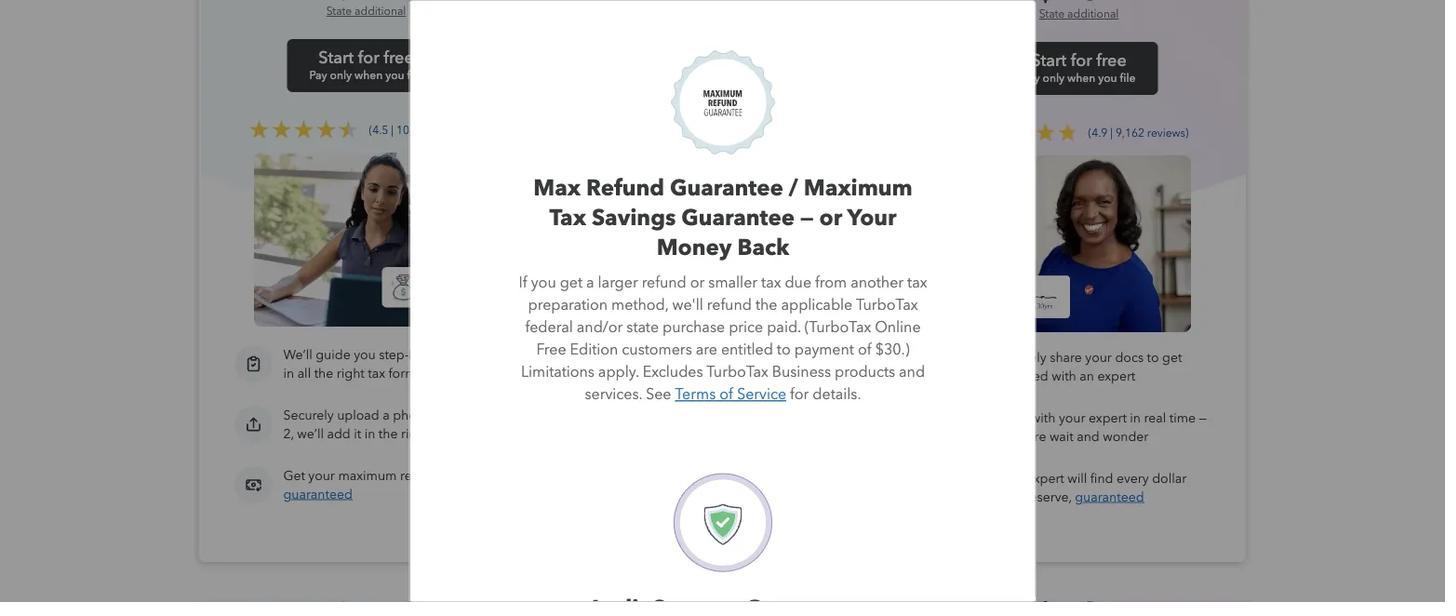 Task type: locate. For each thing, give the bounding box(es) containing it.
guarantee
[[670, 173, 783, 203], [681, 202, 795, 233]]

1 horizontal spatial get
[[640, 470, 662, 487]]

right down before
[[796, 488, 824, 506]]

0 horizontal spatial securely
[[283, 406, 334, 424]]

to
[[777, 340, 790, 360], [1147, 349, 1159, 366]]

1 vertical spatial with
[[1052, 367, 1077, 385]]

0 horizontal spatial the
[[314, 364, 333, 382]]

file up 69,993
[[764, 71, 780, 86]]

refund up we'll
[[641, 273, 686, 293]]

right down the photo
[[401, 425, 429, 443]]

or up we'll
[[690, 273, 704, 293]]

free
[[536, 340, 566, 360]]

1 horizontal spatial to
[[1147, 349, 1159, 366]]

a
[[586, 273, 594, 293], [383, 406, 390, 424]]

0 horizontal spatial pay
[[310, 68, 327, 83]]

reviews) inside button
[[441, 122, 483, 138]]

0 vertical spatial and
[[899, 362, 925, 383]]

and down $30.)
[[899, 362, 925, 383]]

1 horizontal spatial only
[[687, 71, 708, 86]]

real
[[1144, 409, 1167, 427]]

2 vertical spatial with
[[1031, 409, 1056, 427]]

0 horizontal spatial in
[[283, 364, 294, 382]]

0 horizontal spatial reviews)
[[441, 122, 483, 138]]

right inside we'll guide you step-by-step, filling in all the right tax forms
[[337, 364, 365, 382]]

your inside 'get your maximum refund, guaranteed'
[[308, 467, 335, 484]]

— right /
[[800, 202, 814, 233]]

0 horizontal spatial —
[[800, 202, 814, 233]]

you left "file,"
[[640, 488, 662, 506]]

and inside work with your expert in real time — no more wait and wonder
[[1077, 428, 1100, 445]]

2 horizontal spatial right
[[796, 488, 824, 506]]

securely up we'll
[[283, 406, 334, 424]]

0 horizontal spatial free
[[384, 46, 414, 69]]

0 vertical spatial of
[[858, 340, 871, 360]]

1 horizontal spatial file
[[764, 71, 780, 86]]

0 horizontal spatial |
[[391, 122, 394, 138]]

when up (4.7 | 69,993 reviews) button
[[711, 71, 739, 86]]

1 horizontal spatial when
[[711, 71, 739, 86]]

refund
[[641, 273, 686, 293], [707, 295, 752, 316]]

only for guide
[[330, 68, 352, 83]]

of up products
[[858, 340, 871, 360]]

with down share
[[1052, 367, 1077, 385]]

1 horizontal spatial and
[[1077, 428, 1100, 445]]

you up (4.9
[[1099, 71, 1118, 86]]

an down share
[[1080, 367, 1095, 385]]

only up (4.9 | 9,162 reviews) button
[[1043, 71, 1065, 86]]

the
[[755, 295, 777, 316], [314, 364, 333, 382], [379, 425, 398, 443]]

payment
[[794, 340, 854, 360]]

service
[[737, 384, 786, 405]]

guaranteed button down maximum
[[283, 485, 353, 503]]

pay up (4.5 | 105,451 reviews) button
[[310, 68, 327, 83]]

1 vertical spatial the
[[314, 364, 333, 382]]

additional
[[355, 4, 406, 19], [1068, 7, 1119, 22]]

you up (4.7
[[742, 71, 761, 86]]

you up (4.5
[[386, 68, 404, 83]]

only up (4.5 | 105,451 reviews) button
[[330, 68, 352, 83]]

1 horizontal spatial reviews)
[[794, 125, 836, 141]]

9,162
[[1116, 125, 1145, 141]]

for up (4.9 | 9,162 reviews) button
[[1071, 49, 1093, 72]]

get up the preparation
[[560, 273, 582, 293]]

0 horizontal spatial to
[[777, 340, 790, 360]]

guaranteed for guaranteed done right
[[689, 488, 758, 506]]

state
[[326, 4, 352, 19], [1039, 7, 1065, 22]]

in inside we'll guide you step-by-step, filling in all the right tax forms
[[283, 364, 294, 382]]

/
[[789, 173, 798, 203]]

will
[[1068, 470, 1087, 487]]

in right the 'it'
[[365, 425, 375, 443]]

with inside the 'securely share your docs to get matched with an expert'
[[1052, 367, 1077, 385]]

full service guarantee. signature. donna, cpa 30yrs image
[[967, 155, 1191, 332], [925, 268, 1086, 333]]

to right docs
[[1147, 349, 1159, 366]]

0 horizontal spatial of
[[432, 406, 444, 424]]

you left step-
[[354, 346, 376, 363]]

guaranteed down final
[[689, 488, 758, 506]]

to down paid.
[[777, 340, 790, 360]]

0 horizontal spatial file
[[407, 68, 423, 83]]

only up (4.7 | 69,993 reviews) button
[[687, 71, 708, 86]]

reviews)
[[441, 122, 483, 138], [794, 125, 836, 141], [1148, 125, 1189, 141]]

2 horizontal spatial of
[[858, 340, 871, 360]]

expert inside get an expert final review before you file,
[[683, 470, 721, 487]]

1 horizontal spatial a
[[586, 273, 594, 293]]

1 horizontal spatial state
[[1039, 7, 1065, 22]]

start for free pay only when you file up (4.5 | 105,451 reviews) button
[[310, 46, 423, 83]]

expert up wonder
[[1089, 409, 1127, 427]]

in left all
[[283, 364, 294, 382]]

for up (4.5 | 105,451 reviews) button
[[358, 46, 380, 69]]

final
[[724, 470, 749, 487]]

2,
[[283, 425, 294, 443]]

| inside button
[[391, 122, 394, 138]]

guaranteed button down find
[[1075, 488, 1145, 506]]

a inside securely upload a photo of your w- 2, we'll add it in the right places
[[383, 406, 390, 424]]

1 horizontal spatial an
[[1080, 367, 1095, 385]]

guaranteed down maximum
[[283, 485, 353, 503]]

tax down step-
[[368, 364, 385, 382]]

step-
[[379, 346, 409, 363]]

1 horizontal spatial refund
[[707, 295, 752, 316]]

start for with
[[675, 49, 710, 72]]

free up (4.7
[[740, 49, 770, 72]]

2 horizontal spatial start
[[1032, 49, 1067, 72]]

for down business
[[790, 384, 809, 405]]

0 horizontal spatial additional
[[355, 4, 406, 19]]

guaranteed
[[283, 485, 353, 503], [689, 488, 758, 506], [1075, 488, 1145, 506]]

your up wait
[[1059, 409, 1086, 427]]

1 horizontal spatial guaranteed button
[[689, 488, 758, 506]]

— inside max refund guarantee / maximum tax savings guarantee — or your money back
[[800, 202, 814, 233]]

start for free pay only when you file for live
[[666, 49, 780, 86]]

with left live at the bottom of the page
[[694, 349, 718, 366]]

of right terms
[[719, 384, 733, 405]]

start up (4.9 | 9,162 reviews) button
[[1032, 49, 1067, 72]]

an up "file,"
[[665, 470, 679, 487]]

your up deserve,
[[996, 470, 1023, 487]]

1 horizontal spatial guaranteed
[[689, 488, 758, 506]]

1 horizontal spatial —
[[1199, 409, 1207, 427]]

0 horizontal spatial get
[[283, 467, 305, 484]]

edition
[[570, 340, 618, 360]]

1 vertical spatial securely
[[283, 406, 334, 424]]

state additional
[[326, 4, 406, 19], [1039, 7, 1119, 22]]

the down the photo
[[379, 425, 398, 443]]

1 horizontal spatial |
[[751, 125, 753, 141]]

tax right live at the bottom of the page
[[745, 349, 763, 366]]

you inside get an expert final review before you file,
[[640, 488, 662, 506]]

paid.
[[767, 317, 801, 338]]

0 vertical spatial an
[[1080, 367, 1095, 385]]

audit support guarantee image
[[671, 471, 775, 575]]

1 horizontal spatial or
[[819, 202, 842, 233]]

start for free pay only when you file up (4.9 | 9,162 reviews) button
[[1023, 49, 1136, 86]]

products
[[834, 362, 895, 383]]

1 vertical spatial your
[[996, 470, 1023, 487]]

the right all
[[314, 364, 333, 382]]

2 vertical spatial the
[[379, 425, 398, 443]]

get down see
[[640, 470, 662, 487]]

tax
[[549, 202, 586, 233]]

1 horizontal spatial state additional
[[1039, 7, 1119, 22]]

in inside securely upload a photo of your w- 2, we'll add it in the right places
[[365, 425, 375, 443]]

in
[[283, 364, 294, 382], [1130, 409, 1141, 427], [365, 425, 375, 443]]

additional for (4.5
[[355, 4, 406, 19]]

0 horizontal spatial only
[[330, 68, 352, 83]]

file up the 105,451
[[407, 68, 423, 83]]

0 horizontal spatial and
[[899, 362, 925, 383]]

0 horizontal spatial refund
[[641, 273, 686, 293]]

with up more
[[1031, 409, 1056, 427]]

the up paid.
[[755, 295, 777, 316]]

a inside if you get a larger refund or smaller tax due from another tax preparation method, we'll refund the applicable turbotax federal and/or state purchase price paid. (turbotax online free edition customers are entitled to payment of $30.) limitations apply. excludes turbotax business products and services. see
[[586, 273, 594, 293]]

customers
[[622, 340, 692, 360]]

0 vertical spatial with
[[694, 349, 718, 366]]

1 horizontal spatial state additional button
[[1039, 7, 1119, 22]]

and
[[899, 362, 925, 383], [1077, 428, 1100, 445]]

start for guide
[[319, 46, 354, 69]]

1 vertical spatial or
[[690, 273, 704, 293]]

state additional button
[[326, 4, 406, 19], [1039, 7, 1119, 22]]

1 horizontal spatial turbotax
[[856, 295, 918, 316]]

0 horizontal spatial or
[[690, 273, 704, 293]]

expert inside your expert will find every dollar you deserve,
[[1027, 470, 1065, 487]]

guaranteed button for done right
[[689, 488, 758, 506]]

2 horizontal spatial guaranteed button
[[1075, 488, 1145, 506]]

reviews) right 9,162
[[1148, 125, 1189, 141]]

securely up matched
[[996, 349, 1047, 366]]

get for get an expert final review before you file,
[[640, 470, 662, 487]]

we'll guide you step-by-step, filling in all the right tax forms
[[283, 346, 495, 382]]

start up (4.7 | 69,993 reviews) button
[[675, 49, 710, 72]]

kitty, tax expert 33 yrs image
[[611, 155, 835, 330], [644, 297, 803, 331]]

wait
[[1050, 428, 1074, 445]]

expert
[[1098, 367, 1136, 385], [1089, 409, 1127, 427], [683, 470, 721, 487], [1027, 470, 1065, 487]]

your
[[847, 202, 896, 233], [996, 470, 1023, 487]]

securely upload a photo of your w- 2, we'll add it in the right places
[[283, 406, 494, 443]]

free up the 105,451
[[384, 46, 414, 69]]

guaranteed down find
[[1075, 488, 1145, 506]]

your inside your expert will find every dollar you deserve,
[[996, 470, 1023, 487]]

refund down smaller
[[707, 295, 752, 316]]

when
[[355, 68, 383, 83], [711, 71, 739, 86], [1068, 71, 1096, 86]]

0 vertical spatial refund
[[641, 273, 686, 293]]

when up (4.9 | 9,162 reviews) button
[[1068, 71, 1096, 86]]

securely inside the 'securely share your docs to get matched with an expert'
[[996, 349, 1047, 366]]

turbotax up terms of service link
[[706, 362, 768, 383]]

turbotax
[[856, 295, 918, 316], [706, 362, 768, 383]]

2 horizontal spatial only
[[1043, 71, 1065, 86]]

when up (4.5 | 105,451 reviews) button
[[355, 68, 383, 83]]

of up the places
[[432, 406, 444, 424]]

for up (4.7 | 69,993 reviews) button
[[715, 49, 736, 72]]

file,
[[665, 488, 686, 506]]

filling
[[459, 346, 492, 363]]

1 vertical spatial right
[[401, 425, 429, 443]]

0 horizontal spatial an
[[665, 470, 679, 487]]

get right docs
[[1163, 349, 1183, 366]]

or
[[819, 202, 842, 233], [690, 273, 704, 293]]

2 vertical spatial of
[[432, 406, 444, 424]]

start up (4.5 | 105,451 reviews) button
[[319, 46, 354, 69]]

you right 'if'
[[531, 273, 556, 293]]

0 horizontal spatial start
[[319, 46, 354, 69]]

right down guide
[[337, 364, 365, 382]]

get inside 'get your maximum refund, guaranteed'
[[283, 467, 305, 484]]

1 horizontal spatial start for free pay only when you file
[[666, 49, 780, 86]]

file for experts,
[[764, 71, 780, 86]]

2 horizontal spatial when
[[1068, 71, 1096, 86]]

right
[[337, 364, 365, 382], [401, 425, 429, 443], [796, 488, 824, 506]]

your up another
[[847, 202, 896, 233]]

for for (4.9 | 9,162 reviews)
[[1071, 49, 1093, 72]]

1 horizontal spatial your
[[996, 470, 1023, 487]]

| for step-
[[391, 122, 394, 138]]

0 horizontal spatial a
[[383, 406, 390, 424]]

and right wait
[[1077, 428, 1100, 445]]

connect
[[640, 349, 690, 366]]

0 horizontal spatial start for free pay only when you file
[[310, 46, 423, 83]]

1 vertical spatial turbotax
[[706, 362, 768, 383]]

reviews) right 69,993
[[794, 125, 836, 141]]

guaranteed inside 'get your maximum refund, guaranteed'
[[283, 485, 353, 503]]

guaranteed button down final
[[689, 488, 758, 506]]

0 vertical spatial the
[[755, 295, 777, 316]]

0 vertical spatial or
[[819, 202, 842, 233]]

with inside work with your expert in real time — no more wait and wonder
[[1031, 409, 1056, 427]]

1 horizontal spatial additional
[[1068, 7, 1119, 22]]

1 horizontal spatial securely
[[996, 349, 1047, 366]]

0 horizontal spatial state additional button
[[326, 4, 406, 19]]

file up 9,162
[[1120, 71, 1136, 86]]

you inside if you get a larger refund or smaller tax due from another tax preparation method, we'll refund the applicable turbotax federal and/or state purchase price paid. (turbotax online free edition customers are entitled to payment of $30.) limitations apply. excludes turbotax business products and services. see
[[531, 273, 556, 293]]

expert down docs
[[1098, 367, 1136, 385]]

free up (4.9
[[1097, 49, 1127, 72]]

with inside the connect with live tax experts, on demand
[[694, 349, 718, 366]]

1 horizontal spatial get
[[1163, 349, 1183, 366]]

your up the places
[[448, 406, 474, 424]]

1 vertical spatial an
[[665, 470, 679, 487]]

0 horizontal spatial turbotax
[[706, 362, 768, 383]]

every
[[1117, 470, 1149, 487]]

expert up deserve,
[[1027, 470, 1065, 487]]

pay up (4.7 | 69,993 reviews) button
[[666, 71, 684, 86]]

1 horizontal spatial of
[[719, 384, 733, 405]]

| right (4.7
[[751, 125, 753, 141]]

your
[[1086, 349, 1112, 366], [448, 406, 474, 424], [1059, 409, 1086, 427], [308, 467, 335, 484]]

savings
[[591, 202, 676, 233]]

1 horizontal spatial right
[[401, 425, 429, 443]]

free
[[384, 46, 414, 69], [740, 49, 770, 72], [1097, 49, 1127, 72]]

start for free pay only when you file
[[310, 46, 423, 83], [666, 49, 780, 86], [1023, 49, 1136, 86]]

0 vertical spatial get
[[560, 273, 582, 293]]

| right (4.5
[[391, 122, 394, 138]]

with for live
[[694, 349, 718, 366]]

get inside if you get a larger refund or smaller tax due from another tax preparation method, we'll refund the applicable turbotax federal and/or state purchase price paid. (turbotax online free edition customers are entitled to payment of $30.) limitations apply. excludes turbotax business products and services. see
[[560, 273, 582, 293]]

0 horizontal spatial state additional
[[326, 4, 406, 19]]

services.
[[585, 384, 642, 405]]

0 vertical spatial your
[[847, 202, 896, 233]]

start
[[319, 46, 354, 69], [675, 49, 710, 72], [1032, 49, 1067, 72]]

0 vertical spatial a
[[586, 273, 594, 293]]

1 horizontal spatial in
[[365, 425, 375, 443]]

maximum
[[338, 467, 397, 484]]

for inside dialog
[[790, 384, 809, 405]]

0 horizontal spatial your
[[847, 202, 896, 233]]

expert up "file,"
[[683, 470, 721, 487]]

a left larger
[[586, 273, 594, 293]]

(4.9 | 9,162 reviews) button
[[958, 123, 1189, 141]]

securely for with
[[996, 349, 1047, 366]]

to inside the 'securely share your docs to get matched with an expert'
[[1147, 349, 1159, 366]]

securely share your docs to get matched with an expert
[[996, 349, 1186, 385]]

for
[[358, 46, 380, 69], [715, 49, 736, 72], [1071, 49, 1093, 72], [790, 384, 809, 405]]

docs
[[1116, 349, 1144, 366]]

pay up (4.9 | 9,162 reviews) button
[[1023, 71, 1040, 86]]

1 vertical spatial get
[[1163, 349, 1183, 366]]

due
[[785, 273, 811, 293]]

0 horizontal spatial get
[[560, 273, 582, 293]]

or right /
[[819, 202, 842, 233]]

your down we'll
[[308, 467, 335, 484]]

get
[[283, 467, 305, 484], [640, 470, 662, 487]]

a left the photo
[[383, 406, 390, 424]]

by-
[[409, 346, 428, 363]]

your inside the 'securely share your docs to get matched with an expert'
[[1086, 349, 1112, 366]]

matched
[[996, 367, 1049, 385]]

w-
[[477, 406, 494, 424]]

1 vertical spatial a
[[383, 406, 390, 424]]

state additional for (4.5
[[326, 4, 406, 19]]

1 vertical spatial and
[[1077, 428, 1100, 445]]

1 horizontal spatial free
[[740, 49, 770, 72]]

2 horizontal spatial guaranteed
[[1075, 488, 1145, 506]]

only for with
[[687, 71, 708, 86]]

turbotax down another
[[856, 295, 918, 316]]

state for (4.9 | 9,162 reviews)
[[1039, 7, 1065, 22]]

for for (4.5 | 105,451 reviews)
[[358, 46, 380, 69]]

review
[[752, 470, 791, 487]]

1 vertical spatial —
[[1199, 409, 1207, 427]]

more information dialog
[[409, 0, 1036, 602]]

securely inside securely upload a photo of your w- 2, we'll add it in the right places
[[283, 406, 334, 424]]

securely for 2,
[[283, 406, 334, 424]]

find
[[1091, 470, 1114, 487]]

get down 2,
[[283, 467, 305, 484]]

of
[[858, 340, 871, 360], [719, 384, 733, 405], [432, 406, 444, 424]]

1 horizontal spatial pay
[[666, 71, 684, 86]]

get inside the 'securely share your docs to get matched with an expert'
[[1163, 349, 1183, 366]]

reviews) for on
[[794, 125, 836, 141]]

2 horizontal spatial the
[[755, 295, 777, 316]]

0 vertical spatial turbotax
[[856, 295, 918, 316]]

0 vertical spatial —
[[800, 202, 814, 233]]

(4.7
[[729, 125, 748, 141]]

you left deserve,
[[996, 488, 1018, 506]]

get inside get an expert final review before you file,
[[640, 470, 662, 487]]

pay
[[310, 68, 327, 83], [666, 71, 684, 86], [1023, 71, 1040, 86]]

— right time
[[1199, 409, 1207, 427]]

| right (4.9
[[1111, 125, 1113, 141]]

federal refund, $3,252 image
[[254, 153, 478, 327], [377, 263, 497, 315]]

in left real
[[1130, 409, 1141, 427]]

start for free pay only when you file up (4.7 | 69,993 reviews) button
[[666, 49, 780, 86]]

1 horizontal spatial the
[[379, 425, 398, 443]]

the inside if you get a larger refund or smaller tax due from another tax preparation method, we'll refund the applicable turbotax federal and/or state purchase price paid. (turbotax online free edition customers are entitled to payment of $30.) limitations apply. excludes turbotax business products and services. see
[[755, 295, 777, 316]]

your left docs
[[1086, 349, 1112, 366]]

connect with live tax experts, on demand
[[640, 349, 835, 385]]

$30.)
[[875, 340, 909, 360]]

0 horizontal spatial state
[[326, 4, 352, 19]]

price
[[729, 317, 763, 338]]

get
[[560, 273, 582, 293], [1163, 349, 1183, 366]]

online
[[875, 317, 921, 338]]

guide
[[316, 346, 351, 363]]

2 horizontal spatial |
[[1111, 125, 1113, 141]]

0 horizontal spatial guaranteed
[[283, 485, 353, 503]]

guaranteed button
[[283, 485, 353, 503], [689, 488, 758, 506], [1075, 488, 1145, 506]]

reviews) right the 105,451
[[441, 122, 483, 138]]

2 horizontal spatial in
[[1130, 409, 1141, 427]]

tax inside we'll guide you step-by-step, filling in all the right tax forms
[[368, 364, 385, 382]]



Task type: describe. For each thing, give the bounding box(es) containing it.
work
[[996, 409, 1028, 427]]

smaller
[[708, 273, 757, 293]]

maximum refund guarantee image
[[671, 50, 775, 155]]

with for your
[[1031, 409, 1056, 427]]

live
[[722, 349, 742, 366]]

terms of service link
[[675, 384, 786, 405]]

1 vertical spatial refund
[[707, 295, 752, 316]]

back
[[737, 232, 789, 263]]

all
[[298, 364, 311, 382]]

get for get your maximum refund, guaranteed
[[283, 467, 305, 484]]

apply.
[[598, 362, 639, 383]]

wonder
[[1103, 428, 1149, 445]]

2 vertical spatial right
[[796, 488, 824, 506]]

we'll
[[672, 295, 703, 316]]

purchase
[[662, 317, 725, 338]]

before
[[794, 470, 834, 487]]

and inside if you get a larger refund or smaller tax due from another tax preparation method, we'll refund the applicable turbotax federal and/or state purchase price paid. (turbotax online free edition customers are entitled to payment of $30.) limitations apply. excludes turbotax business products and services. see
[[899, 362, 925, 383]]

if
[[519, 273, 527, 293]]

or inside max refund guarantee / maximum tax savings guarantee — or your money back
[[819, 202, 842, 233]]

excludes
[[642, 362, 703, 383]]

more
[[1015, 428, 1047, 445]]

2 horizontal spatial file
[[1120, 71, 1136, 86]]

when for live
[[711, 71, 739, 86]]

entitled
[[721, 340, 773, 360]]

demand
[[640, 367, 690, 385]]

free for step-
[[384, 46, 414, 69]]

2 horizontal spatial start for free pay only when you file
[[1023, 49, 1136, 86]]

in inside work with your expert in real time — no more wait and wonder
[[1130, 409, 1141, 427]]

business
[[772, 362, 831, 383]]

work with your expert in real time — no more wait and wonder
[[996, 409, 1210, 445]]

(4.9 | 9,162 reviews)
[[1089, 125, 1189, 141]]

1 vertical spatial of
[[719, 384, 733, 405]]

2 horizontal spatial free
[[1097, 49, 1127, 72]]

get an expert final review before you file,
[[640, 470, 837, 506]]

(4.5 | 105,451 reviews) button
[[239, 120, 483, 139]]

guaranteed for guaranteed
[[1075, 488, 1145, 506]]

state for (4.5 | 105,451 reviews)
[[326, 4, 352, 19]]

your inside max refund guarantee / maximum tax savings guarantee — or your money back
[[847, 202, 896, 233]]

(4.5
[[369, 122, 388, 138]]

file for by-
[[407, 68, 423, 83]]

2 horizontal spatial pay
[[1023, 71, 1040, 86]]

step,
[[428, 346, 456, 363]]

when for you
[[355, 68, 383, 83]]

max refund guarantee / maximum tax savings guarantee — or your money back
[[533, 173, 912, 263]]

method,
[[611, 295, 668, 316]]

you inside we'll guide you step-by-step, filling in all the right tax forms
[[354, 346, 376, 363]]

2 horizontal spatial reviews)
[[1148, 125, 1189, 141]]

guarantee down (4.7
[[670, 173, 783, 203]]

state additional button for (4.5 | 105,451 reviews)
[[326, 4, 406, 19]]

refund
[[586, 173, 664, 203]]

guaranteed done right
[[689, 488, 824, 506]]

| for tax
[[751, 125, 753, 141]]

dollar
[[1153, 470, 1187, 487]]

your inside securely upload a photo of your w- 2, we'll add it in the right places
[[448, 406, 474, 424]]

larger
[[598, 273, 638, 293]]

maximum
[[804, 173, 912, 203]]

69,993
[[756, 125, 792, 141]]

no
[[996, 428, 1012, 445]]

(4.7 | 69,993 reviews) button
[[599, 123, 836, 141]]

105,451
[[396, 122, 438, 138]]

done
[[762, 488, 793, 506]]

from
[[815, 273, 847, 293]]

money
[[656, 232, 732, 263]]

max
[[533, 173, 580, 203]]

an inside the 'securely share your docs to get matched with an expert'
[[1080, 367, 1095, 385]]

guaranteed button for get your maximum refund, guaranteed
[[283, 485, 353, 503]]

state additional for (4.9
[[1039, 7, 1119, 22]]

tax left due
[[761, 273, 781, 293]]

— inside work with your expert in real time — no more wait and wonder
[[1199, 409, 1207, 427]]

state additional button for (4.9 | 9,162 reviews)
[[1039, 7, 1119, 22]]

your inside work with your expert in real time — no more wait and wonder
[[1059, 409, 1086, 427]]

time
[[1170, 409, 1196, 427]]

you inside your expert will find every dollar you deserve,
[[996, 488, 1018, 506]]

are
[[696, 340, 717, 360]]

guarantee up smaller
[[681, 202, 795, 233]]

we'll
[[297, 425, 324, 443]]

terms
[[675, 384, 716, 405]]

pay for we'll
[[310, 68, 327, 83]]

and/or
[[576, 317, 623, 338]]

to inside if you get a larger refund or smaller tax due from another tax preparation method, we'll refund the applicable turbotax federal and/or state purchase price paid. (turbotax online free edition customers are entitled to payment of $30.) limitations apply. excludes turbotax business products and services. see
[[777, 340, 790, 360]]

refund,
[[400, 467, 442, 484]]

get your maximum refund, guaranteed
[[283, 467, 446, 503]]

of inside securely upload a photo of your w- 2, we'll add it in the right places
[[432, 406, 444, 424]]

preparation
[[528, 295, 607, 316]]

see
[[646, 384, 671, 405]]

terms of service for details.
[[675, 384, 861, 405]]

upload
[[337, 406, 379, 424]]

another
[[850, 273, 903, 293]]

pay for connect
[[666, 71, 684, 86]]

the inside we'll guide you step-by-step, filling in all the right tax forms
[[314, 364, 333, 382]]

expert inside work with your expert in real time — no more wait and wonder
[[1089, 409, 1127, 427]]

experts,
[[766, 349, 813, 366]]

places
[[432, 425, 471, 443]]

limitations
[[521, 362, 594, 383]]

tax right another
[[907, 273, 927, 293]]

we'll
[[283, 346, 313, 363]]

your expert will find every dollar you deserve,
[[996, 470, 1190, 506]]

(4.5 | 105,451 reviews)
[[369, 122, 483, 138]]

the inside securely upload a photo of your w- 2, we'll add it in the right places
[[379, 425, 398, 443]]

tax inside the connect with live tax experts, on demand
[[745, 349, 763, 366]]

forms
[[389, 364, 422, 382]]

expert inside the 'securely share your docs to get matched with an expert'
[[1098, 367, 1136, 385]]

add
[[327, 425, 351, 443]]

reviews) for step,
[[441, 122, 483, 138]]

applicable
[[781, 295, 852, 316]]

(4.9
[[1089, 125, 1108, 141]]

or inside if you get a larger refund or smaller tax due from another tax preparation method, we'll refund the applicable turbotax federal and/or state purchase price paid. (turbotax online free edition customers are entitled to payment of $30.) limitations apply. excludes turbotax business products and services. see
[[690, 273, 704, 293]]

(turbotax
[[805, 317, 871, 338]]

deserve,
[[1022, 488, 1072, 506]]

of inside if you get a larger refund or smaller tax due from another tax preparation method, we'll refund the applicable turbotax federal and/or state purchase price paid. (turbotax online free edition customers are entitled to payment of $30.) limitations apply. excludes turbotax business products and services. see
[[858, 340, 871, 360]]

if you get a larger refund or smaller tax due from another tax preparation method, we'll refund the applicable turbotax federal and/or state purchase price paid. (turbotax online free edition customers are entitled to payment of $30.) limitations apply. excludes turbotax business products and services. see
[[519, 273, 927, 405]]

for for (4.7 | 69,993 reviews)
[[715, 49, 736, 72]]

right inside securely upload a photo of your w- 2, we'll add it in the right places
[[401, 425, 429, 443]]

photo
[[393, 406, 429, 424]]

(4.7 | 69,993 reviews)
[[729, 125, 836, 141]]

additional for (4.9
[[1068, 7, 1119, 22]]

federal
[[525, 317, 573, 338]]

free for tax
[[740, 49, 770, 72]]

share
[[1050, 349, 1082, 366]]

start for free pay only when you file for you
[[310, 46, 423, 83]]

an inside get an expert final review before you file,
[[665, 470, 679, 487]]



Task type: vqa. For each thing, say whether or not it's contained in the screenshot.
share
yes



